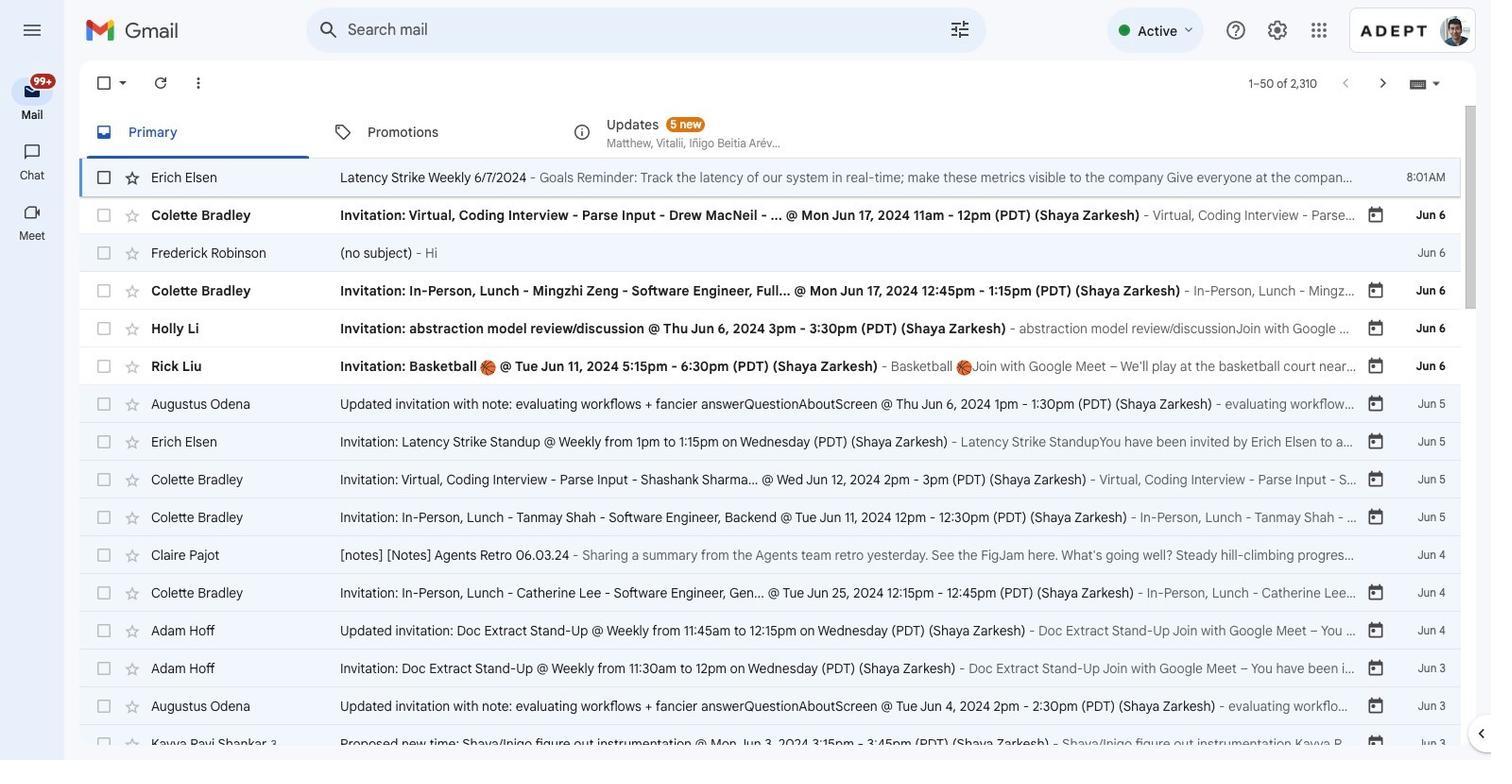Task type: locate. For each thing, give the bounding box(es) containing it.
8 row from the top
[[79, 423, 1461, 461]]

2 calendar event image from the top
[[1367, 319, 1386, 338]]

0 vertical spatial calendar event image
[[1367, 206, 1386, 225]]

14 row from the top
[[79, 650, 1461, 688]]

navigation
[[0, 60, 66, 761]]

15 row from the top
[[79, 688, 1461, 726]]

1 calendar event image from the top
[[1367, 206, 1386, 225]]

Search mail search field
[[306, 8, 987, 53]]

calendar event image for fifth row from the top of the page
[[1367, 319, 1386, 338]]

🏀 image
[[956, 360, 972, 376]]

calendar event image for fourth row from the top
[[1367, 282, 1386, 301]]

1 heading from the top
[[0, 108, 64, 123]]

updates, 5 new messages, tab
[[558, 106, 796, 159]]

tab list
[[79, 106, 1461, 159]]

0 vertical spatial heading
[[0, 108, 64, 123]]

1 vertical spatial calendar event image
[[1367, 357, 1386, 376]]

12 row from the top
[[79, 575, 1461, 612]]

search mail image
[[312, 13, 346, 47]]

row
[[79, 159, 1461, 197], [79, 197, 1461, 234], [79, 234, 1461, 272], [79, 272, 1461, 310], [79, 310, 1461, 348], [79, 348, 1461, 386], [79, 386, 1461, 423], [79, 423, 1461, 461], [79, 461, 1461, 499], [79, 499, 1461, 537], [79, 537, 1461, 575], [79, 575, 1461, 612], [79, 612, 1461, 650], [79, 650, 1461, 688], [79, 688, 1461, 726], [79, 726, 1461, 761]]

calendar event image
[[1367, 282, 1386, 301], [1367, 319, 1386, 338]]

1 vertical spatial calendar event image
[[1367, 319, 1386, 338]]

heading
[[0, 108, 64, 123], [0, 168, 64, 183], [0, 229, 64, 244]]

0 vertical spatial calendar event image
[[1367, 282, 1386, 301]]

11 row from the top
[[79, 537, 1461, 575]]

9 row from the top
[[79, 461, 1461, 499]]

2 calendar event image from the top
[[1367, 357, 1386, 376]]

None checkbox
[[95, 74, 113, 93], [95, 206, 113, 225], [95, 244, 113, 263], [95, 282, 113, 301], [95, 319, 113, 338], [95, 395, 113, 414], [95, 471, 113, 490], [95, 508, 113, 527], [95, 698, 113, 716], [95, 74, 113, 93], [95, 206, 113, 225], [95, 244, 113, 263], [95, 282, 113, 301], [95, 319, 113, 338], [95, 395, 113, 414], [95, 471, 113, 490], [95, 508, 113, 527], [95, 698, 113, 716]]

1 calendar event image from the top
[[1367, 282, 1386, 301]]

1 vertical spatial heading
[[0, 168, 64, 183]]

main content
[[79, 106, 1461, 761]]

None checkbox
[[95, 168, 113, 187], [95, 357, 113, 376], [95, 433, 113, 452], [95, 546, 113, 565], [95, 584, 113, 603], [95, 622, 113, 641], [95, 660, 113, 679], [95, 735, 113, 754], [95, 168, 113, 187], [95, 357, 113, 376], [95, 433, 113, 452], [95, 546, 113, 565], [95, 584, 113, 603], [95, 622, 113, 641], [95, 660, 113, 679], [95, 735, 113, 754]]

2 vertical spatial heading
[[0, 229, 64, 244]]

older image
[[1374, 74, 1393, 93]]

1 row from the top
[[79, 159, 1461, 197]]

2 heading from the top
[[0, 168, 64, 183]]

calendar event image
[[1367, 206, 1386, 225], [1367, 357, 1386, 376]]



Task type: vqa. For each thing, say whether or not it's contained in the screenshot.
Refresh "icon"
yes



Task type: describe. For each thing, give the bounding box(es) containing it.
gmail image
[[85, 11, 188, 49]]

3 row from the top
[[79, 234, 1461, 272]]

4 row from the top
[[79, 272, 1461, 310]]

support image
[[1225, 19, 1248, 42]]

16 row from the top
[[79, 726, 1461, 761]]

6 row from the top
[[79, 348, 1461, 386]]

2 row from the top
[[79, 197, 1461, 234]]

settings image
[[1266, 19, 1289, 42]]

13 row from the top
[[79, 612, 1461, 650]]

promotions tab
[[319, 106, 557, 159]]

7 row from the top
[[79, 386, 1461, 423]]

refresh image
[[151, 74, 170, 93]]

10 row from the top
[[79, 499, 1461, 537]]

show the input tools menu image
[[1431, 76, 1442, 90]]

5 row from the top
[[79, 310, 1461, 348]]

Search mail text field
[[348, 21, 896, 40]]

🏀 image
[[481, 360, 496, 376]]

advanced search options image
[[941, 10, 979, 48]]

main menu image
[[21, 19, 43, 42]]

more email options image
[[189, 74, 208, 93]]

primary tab
[[79, 106, 317, 159]]

3 heading from the top
[[0, 229, 64, 244]]



